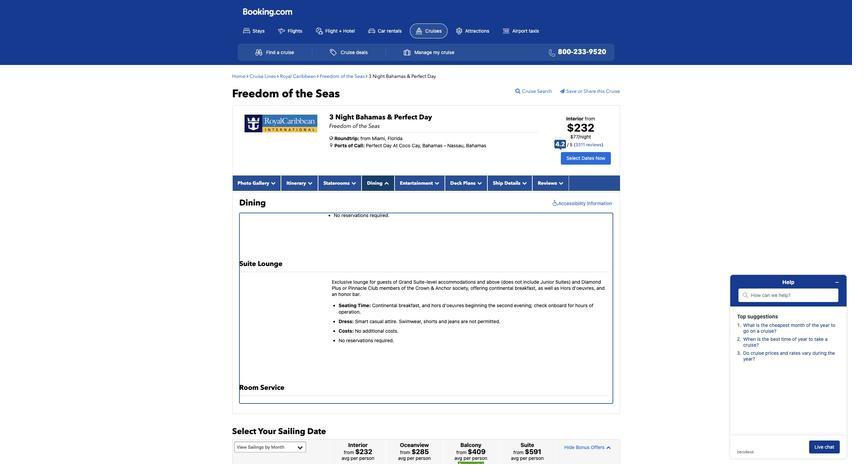 Task type: locate. For each thing, give the bounding box(es) containing it.
chevron down image inside entertainment dropdown button
[[433, 181, 439, 185]]

& down 'travel menu' navigation
[[407, 73, 410, 79]]

person for $232
[[359, 455, 374, 461]]

car
[[378, 28, 386, 34]]

from down the balcony
[[456, 449, 467, 455]]

angle right image
[[247, 74, 248, 78], [366, 74, 368, 78]]

& inside 3 night bahamas & perfect day freedom of the seas
[[387, 112, 393, 122]]

exclusive
[[332, 279, 352, 285]]

0 horizontal spatial &
[[387, 112, 393, 122]]

angle right image right lines
[[277, 74, 279, 78]]

1 vertical spatial select
[[232, 426, 256, 437]]

0 vertical spatial $232
[[567, 121, 595, 134]]

manage
[[415, 49, 432, 55]]

room
[[239, 383, 259, 392]]

date
[[307, 426, 326, 437]]

hors
[[561, 285, 571, 291]]

1 vertical spatial night
[[335, 112, 354, 122]]

reviews button
[[532, 175, 569, 191]]

chevron down image left the deck
[[433, 181, 439, 185]]

reservations
[[341, 212, 369, 218], [346, 338, 373, 343]]

from inside interior from $232 avg per person
[[344, 449, 354, 455]]

information
[[587, 200, 612, 206]]

service
[[260, 383, 284, 392]]

)
[[602, 142, 604, 147]]

entertainment button
[[395, 175, 445, 191]]

cruise right find
[[281, 49, 294, 55]]

wheelchair image
[[551, 200, 558, 207]]

1 horizontal spatial dining
[[367, 180, 383, 186]]

1 horizontal spatial cruise
[[441, 49, 455, 55]]

private
[[446, 403, 461, 409]]

the inside the exclusive lounge for guests of grand suite-level accommodations and above (does not include junior suites) and diamond plus or pinnacle club members of the crown & anchor society, offering continental breakfast, as well as hors d'oeuvres, and an honor bar.
[[407, 285, 414, 291]]

2 chevron down image from the left
[[476, 181, 482, 185]]

chevron down image left staterooms in the left top of the page
[[306, 181, 313, 185]]

freedom right caribbean
[[320, 73, 340, 79]]

1 horizontal spatial /
[[579, 134, 580, 139]]

2 person from the left
[[416, 455, 431, 461]]

perfect down the manage
[[411, 73, 426, 79]]

1 vertical spatial /
[[567, 142, 569, 147]]

1 horizontal spatial select
[[567, 155, 580, 161]]

0 vertical spatial breakfast,
[[515, 285, 537, 291]]

3 inside 3 night bahamas & perfect day freedom of the seas
[[329, 112, 334, 122]]

3 chevron down image from the left
[[521, 181, 527, 185]]

2 in from the left
[[477, 403, 481, 409]]

angle right image right home link
[[247, 74, 248, 78]]

2 horizontal spatial &
[[431, 285, 434, 291]]

person inside suite from $591 avg per person
[[529, 455, 544, 461]]

guests
[[377, 279, 392, 285]]

0 horizontal spatial $232
[[355, 448, 372, 456]]

the up roundtrip: from miami, florida
[[359, 122, 367, 130]]

1 horizontal spatial angle right image
[[317, 74, 319, 78]]

perfect inside 3 night bahamas & perfect day freedom of the seas
[[394, 112, 417, 122]]

/ inside 4.2 / 5 ( 3311 reviews )
[[567, 142, 569, 147]]

not inside the exclusive lounge for guests of grand suite-level accommodations and above (does not include junior suites) and diamond plus or pinnacle club members of the crown & anchor society, offering continental breakfast, as well as hors d'oeuvres, and an honor bar.
[[515, 279, 522, 285]]

avg inside balcony from $409 avg per person
[[455, 455, 462, 461]]

and up d'oeuvres,
[[572, 279, 580, 285]]

flights
[[288, 28, 302, 34]]

a inside "main content"
[[383, 403, 386, 409]]

4 per from the left
[[520, 455, 527, 461]]

2 your from the left
[[515, 403, 525, 409]]

freedom of the seas down royal
[[232, 86, 340, 101]]

the down cruise deals link
[[346, 73, 353, 79]]

0 horizontal spatial breakfast,
[[399, 303, 421, 308]]

0 horizontal spatial chevron down image
[[350, 181, 356, 185]]

0 horizontal spatial in
[[367, 403, 371, 409]]

0 vertical spatial no reservations required.
[[334, 212, 389, 218]]

3 chevron down image from the left
[[433, 181, 439, 185]]

comfort
[[491, 403, 508, 409]]

0 horizontal spatial or
[[342, 285, 347, 291]]

0 horizontal spatial your
[[410, 403, 419, 409]]

day up cay,
[[419, 112, 432, 122]]

2 cruise from the left
[[441, 49, 455, 55]]

photo
[[238, 180, 251, 186]]

second
[[497, 303, 513, 308]]

2 horizontal spatial chevron down image
[[521, 181, 527, 185]]

in right dinner
[[477, 403, 481, 409]]

bahamas
[[386, 73, 406, 79], [356, 112, 385, 122], [423, 142, 443, 148], [466, 142, 486, 148]]

0 horizontal spatial angle right image
[[277, 74, 279, 78]]

no down costs:
[[339, 338, 345, 343]]

angle right image down the 'deals'
[[366, 74, 368, 78]]

1 cruise from the left
[[281, 49, 294, 55]]

0 vertical spatial freedom of the seas
[[320, 73, 365, 79]]

3 avg from the left
[[455, 455, 462, 461]]

2 vertical spatial &
[[431, 285, 434, 291]]

roundtrip:
[[334, 135, 359, 141]]

level
[[427, 279, 437, 285]]

cruise for find a cruise
[[281, 49, 294, 55]]

chevron down image inside deck plans dropdown button
[[476, 181, 482, 185]]

0 horizontal spatial 3
[[329, 112, 334, 122]]

details
[[504, 180, 521, 186]]

1 vertical spatial or
[[342, 285, 347, 291]]

& down level
[[431, 285, 434, 291]]

0 vertical spatial seas
[[355, 73, 365, 79]]

1 vertical spatial for
[[568, 303, 574, 308]]

2 horizontal spatial seas
[[368, 122, 380, 130]]

day inside 3 night bahamas & perfect day freedom of the seas
[[419, 112, 432, 122]]

0 horizontal spatial a
[[277, 49, 279, 55]]

0 vertical spatial day
[[428, 73, 436, 79]]

angle right image for caribbean
[[317, 74, 319, 78]]

dining
[[367, 180, 383, 186], [239, 197, 266, 208]]

shorts
[[424, 318, 437, 324]]

cruise left search
[[522, 88, 536, 94]]

perfect
[[411, 73, 426, 79], [394, 112, 417, 122], [366, 142, 382, 148]]

perfect down miami,
[[366, 142, 382, 148]]

$232 for interior from $232 avg per person
[[355, 448, 372, 456]]

the left second
[[488, 303, 496, 308]]

person inside oceanview from $285 avg per person
[[416, 455, 431, 461]]

1 horizontal spatial breakfast,
[[515, 285, 537, 291]]

at
[[393, 142, 398, 148]]

of right hours
[[589, 303, 594, 308]]

operation.
[[339, 309, 361, 315]]

ship
[[493, 180, 503, 186]]

chevron down image left "ship"
[[476, 181, 482, 185]]

avg inside interior from $232 avg per person
[[342, 455, 349, 461]]

4 avg from the left
[[511, 455, 519, 461]]

or right 'save'
[[578, 88, 583, 94]]

globe image
[[329, 136, 333, 140]]

attire.
[[385, 318, 398, 324]]

from for interior from $232 $77 / night
[[585, 116, 595, 121]]

per
[[351, 455, 358, 461], [407, 455, 414, 461], [464, 455, 471, 461], [520, 455, 527, 461]]

2 horizontal spatial or
[[578, 88, 583, 94]]

from up call: at top
[[360, 135, 371, 141]]

& for 3 night bahamas & perfect day
[[407, 73, 410, 79]]

day down manage my cruise dropdown button
[[428, 73, 436, 79]]

breakfast, up swimwear,
[[399, 303, 421, 308]]

cruise left lines
[[250, 73, 263, 79]]

1 horizontal spatial suite
[[521, 442, 534, 448]]

of up roundtrip:
[[353, 122, 358, 130]]

hours
[[575, 303, 588, 308]]

0 horizontal spatial night
[[335, 112, 354, 122]]

casual
[[370, 318, 384, 324]]

seas down the 'deals'
[[355, 73, 365, 79]]

chevron down image inside 'itinerary' dropdown button
[[306, 181, 313, 185]]

and down diamond at the bottom right of the page
[[597, 285, 605, 291]]

2 vertical spatial day
[[383, 142, 392, 148]]

1 horizontal spatial 3
[[369, 73, 372, 79]]

dining inside dropdown button
[[367, 180, 383, 186]]

offering
[[471, 285, 488, 291]]

of down the grand
[[401, 285, 406, 291]]

as left well on the bottom of page
[[538, 285, 543, 291]]

0 horizontal spatial seas
[[316, 86, 340, 101]]

avg inside suite from $591 avg per person
[[511, 455, 519, 461]]

1 vertical spatial perfect
[[394, 112, 417, 122]]

avg up "recommended" image
[[455, 455, 462, 461]]

pinnacle
[[348, 285, 367, 291]]

chevron down image for staterooms
[[350, 181, 356, 185]]

0 horizontal spatial angle right image
[[247, 74, 248, 78]]

per inside suite from $591 avg per person
[[520, 455, 527, 461]]

0 vertical spatial &
[[407, 73, 410, 79]]

perfect for 3 night bahamas & perfect day freedom of the seas
[[394, 112, 417, 122]]

2 avg from the left
[[398, 455, 406, 461]]

cruise for cruise lines
[[250, 73, 263, 79]]

2 vertical spatial or
[[440, 403, 445, 409]]

chevron down image left dining dropdown button
[[350, 181, 356, 185]]

1 horizontal spatial your
[[515, 403, 525, 409]]

breakfast, inside the exclusive lounge for guests of grand suite-level accommodations and above (does not include junior suites) and diamond plus or pinnacle club members of the crown & anchor society, offering continental breakfast, as well as hors d'oeuvres, and an honor bar.
[[515, 285, 537, 291]]

2 angle right image from the left
[[366, 74, 368, 78]]

offers
[[591, 444, 605, 450]]

$285
[[412, 448, 429, 456]]

miami,
[[372, 135, 386, 141]]

3 person from the left
[[472, 455, 487, 461]]

d'oeuvres
[[442, 303, 464, 308]]

your right on at the bottom
[[410, 403, 419, 409]]

1 horizontal spatial &
[[407, 73, 410, 79]]

4 chevron down image from the left
[[557, 181, 564, 185]]

chevron down image inside ship details dropdown button
[[521, 181, 527, 185]]

the inside continental breakfast, and hors d'oeuvres beginning the second evening; check onboard for hours of operation.
[[488, 303, 496, 308]]

1 horizontal spatial a
[[383, 403, 386, 409]]

1 vertical spatial no
[[355, 328, 361, 334]]

no down smart
[[355, 328, 361, 334]]

dinner
[[462, 403, 476, 409]]

per for $285
[[407, 455, 414, 461]]

chevron down image left itinerary
[[269, 181, 276, 185]]

0 vertical spatial night
[[373, 73, 385, 79]]

dress:
[[339, 318, 354, 324]]

in
[[367, 403, 371, 409], [477, 403, 481, 409]]

0 vertical spatial required.
[[370, 212, 389, 218]]

2 angle right image from the left
[[317, 74, 319, 78]]

from for balcony from $409 avg per person
[[456, 449, 467, 455]]

per inside oceanview from $285 avg per person
[[407, 455, 414, 461]]

0 horizontal spatial suite
[[239, 259, 256, 268]]

for left hours
[[568, 303, 574, 308]]

for
[[370, 279, 376, 285], [568, 303, 574, 308]]

select inside select          dates now link
[[567, 155, 580, 161]]

freedom inside 3 night bahamas & perfect day freedom of the seas
[[329, 122, 351, 130]]

1 horizontal spatial for
[[568, 303, 574, 308]]

balcony from $409 avg per person
[[455, 442, 487, 461]]

chevron up image
[[605, 445, 611, 450]]

costs:
[[339, 328, 354, 334]]

freedom down cruise lines
[[232, 86, 279, 101]]

3 for 3 night bahamas & perfect day
[[369, 73, 372, 79]]

3 per from the left
[[464, 455, 471, 461]]

cruise inside dropdown button
[[441, 49, 455, 55]]

freedom of the seas down cruise deals link
[[320, 73, 365, 79]]

1 chevron down image from the left
[[269, 181, 276, 185]]

from left $591
[[514, 449, 524, 455]]

perfect for 3 night bahamas & perfect day
[[411, 73, 426, 79]]

$232 inside interior from $232 avg per person
[[355, 448, 372, 456]]

per inside interior from $232 avg per person
[[351, 455, 358, 461]]

4.2 / 5 ( 3311 reviews )
[[556, 141, 604, 148]]

4 person from the left
[[529, 455, 544, 461]]

attractions
[[465, 28, 489, 34]]

1 vertical spatial 3
[[329, 112, 334, 122]]

1 vertical spatial &
[[387, 112, 393, 122]]

angle right image right caribbean
[[317, 74, 319, 78]]

from for suite from $591 avg per person
[[514, 449, 524, 455]]

(
[[574, 142, 575, 147]]

freedom up roundtrip:
[[329, 122, 351, 130]]

select up the view
[[232, 426, 256, 437]]

avg down interior
[[342, 455, 349, 461]]

home
[[232, 73, 245, 79]]

0 horizontal spatial /
[[567, 142, 569, 147]]

1 vertical spatial suite
[[521, 442, 534, 448]]

day for 3 night bahamas & perfect day
[[428, 73, 436, 79]]

0 vertical spatial not
[[515, 279, 522, 285]]

enjoy breakfast in bed, a burger on your balcony, or private dinner in the comfort of your stateroom.
[[332, 403, 550, 409]]

1 as from the left
[[538, 285, 543, 291]]

from right the interior
[[585, 116, 595, 121]]

1 person from the left
[[359, 455, 374, 461]]

0 horizontal spatial dining
[[239, 197, 266, 208]]

3 up globe icon
[[329, 112, 334, 122]]

0 vertical spatial a
[[277, 49, 279, 55]]

chevron down image up wheelchair icon
[[557, 181, 564, 185]]

1 horizontal spatial $232
[[567, 121, 595, 134]]

& up florida
[[387, 112, 393, 122]]

beginning
[[465, 303, 487, 308]]

recommended image
[[458, 462, 484, 464]]

person for $285
[[416, 455, 431, 461]]

for up club on the left bottom
[[370, 279, 376, 285]]

0 horizontal spatial select
[[232, 426, 256, 437]]

seas up miami,
[[368, 122, 380, 130]]

0 vertical spatial perfect
[[411, 73, 426, 79]]

person for $409
[[472, 455, 487, 461]]

a right find
[[277, 49, 279, 55]]

of right comfort
[[510, 403, 514, 409]]

day left at
[[383, 142, 392, 148]]

avg inside oceanview from $285 avg per person
[[398, 455, 406, 461]]

& for 3 night bahamas & perfect day freedom of the seas
[[387, 112, 393, 122]]

chevron down image inside "photo gallery" dropdown button
[[269, 181, 276, 185]]

1 horizontal spatial angle right image
[[366, 74, 368, 78]]

from inside suite from $591 avg per person
[[514, 449, 524, 455]]

0 vertical spatial dining
[[367, 180, 383, 186]]

breakfast, inside continental breakfast, and hors d'oeuvres beginning the second evening; check onboard for hours of operation.
[[399, 303, 421, 308]]

plans
[[463, 180, 476, 186]]

0 vertical spatial 3
[[369, 73, 372, 79]]

angle right image for lines
[[277, 74, 279, 78]]

1 angle right image from the left
[[277, 74, 279, 78]]

seas inside 3 night bahamas & perfect day freedom of the seas
[[368, 122, 380, 130]]

person inside interior from $232 avg per person
[[359, 455, 374, 461]]

1 horizontal spatial as
[[554, 285, 559, 291]]

cruise search
[[522, 88, 552, 94]]

chevron down image inside the staterooms "dropdown button"
[[350, 181, 356, 185]]

this
[[597, 88, 605, 94]]

1 horizontal spatial night
[[373, 73, 385, 79]]

0 vertical spatial for
[[370, 279, 376, 285]]

0 horizontal spatial as
[[538, 285, 543, 291]]

night for 3 night bahamas & perfect day
[[373, 73, 385, 79]]

required. down "costs."
[[375, 338, 394, 343]]

map marker image
[[330, 143, 333, 147]]

the down the grand
[[407, 285, 414, 291]]

/ up 4.2 / 5 ( 3311 reviews )
[[579, 134, 580, 139]]

avg left $591
[[511, 455, 519, 461]]

2 vertical spatial freedom
[[329, 122, 351, 130]]

of inside continental breakfast, and hors d'oeuvres beginning the second evening; check onboard for hours of operation.
[[589, 303, 594, 308]]

select down (
[[567, 155, 580, 161]]

0 horizontal spatial for
[[370, 279, 376, 285]]

chevron down image left reviews
[[521, 181, 527, 185]]

required.
[[370, 212, 389, 218], [375, 338, 394, 343]]

2 chevron down image from the left
[[306, 181, 313, 185]]

dining button
[[362, 175, 395, 191]]

booking.com home image
[[243, 8, 292, 17]]

costs.
[[385, 328, 399, 334]]

$232
[[567, 121, 595, 134], [355, 448, 372, 456]]

car rentals
[[378, 28, 402, 34]]

breakfast, down include
[[515, 285, 537, 291]]

or left private
[[440, 403, 445, 409]]

cruise left the 'deals'
[[341, 49, 355, 55]]

chevron down image
[[269, 181, 276, 185], [306, 181, 313, 185], [433, 181, 439, 185], [557, 181, 564, 185]]

from inside balcony from $409 avg per person
[[456, 449, 467, 455]]

sailings
[[248, 444, 264, 450]]

0 vertical spatial /
[[579, 134, 580, 139]]

continental breakfast, and hors d'oeuvres beginning the second evening; check onboard for hours of operation.
[[339, 303, 594, 315]]

stays
[[253, 28, 265, 34]]

1 horizontal spatial in
[[477, 403, 481, 409]]

chevron down image for entertainment
[[433, 181, 439, 185]]

•
[[444, 142, 446, 148]]

avg down oceanview
[[398, 455, 406, 461]]

0 vertical spatial suite
[[239, 259, 256, 268]]

freedom
[[320, 73, 340, 79], [232, 86, 279, 101], [329, 122, 351, 130]]

1 avg from the left
[[342, 455, 349, 461]]

1 vertical spatial not
[[469, 318, 476, 324]]

in left bed,
[[367, 403, 371, 409]]

florida
[[388, 135, 403, 141]]

and left jeans
[[439, 318, 447, 324]]

from down interior
[[344, 449, 354, 455]]

not right the 'are'
[[469, 318, 476, 324]]

home link
[[232, 73, 245, 79]]

chevron down image
[[350, 181, 356, 185], [476, 181, 482, 185], [521, 181, 527, 185]]

from for interior from $232 avg per person
[[344, 449, 354, 455]]

avg for $285
[[398, 455, 406, 461]]

0 horizontal spatial cruise
[[281, 49, 294, 55]]

3 night bahamas & perfect day freedom of the seas
[[329, 112, 432, 130]]

interior
[[566, 116, 584, 121]]

1 vertical spatial day
[[419, 112, 432, 122]]

airport
[[512, 28, 528, 34]]

day for 3 night bahamas & perfect day freedom of the seas
[[419, 112, 432, 122]]

per for $232
[[351, 455, 358, 461]]

per inside balcony from $409 avg per person
[[464, 455, 471, 461]]

1 horizontal spatial chevron down image
[[476, 181, 482, 185]]

2 per from the left
[[407, 455, 414, 461]]

permitted.
[[478, 318, 501, 324]]

no down staterooms in the left top of the page
[[334, 212, 340, 218]]

chevron down image for reviews
[[557, 181, 564, 185]]

of
[[341, 73, 345, 79], [282, 86, 293, 101], [353, 122, 358, 130], [348, 142, 353, 148], [393, 279, 397, 285], [401, 285, 406, 291], [589, 303, 594, 308], [510, 403, 514, 409]]

chevron down image inside reviews dropdown button
[[557, 181, 564, 185]]

3 right freedom of the seas link
[[369, 73, 372, 79]]

required. down dining dropdown button
[[370, 212, 389, 218]]

chevron down image for photo gallery
[[269, 181, 276, 185]]

chevron down image for deck plans
[[476, 181, 482, 185]]

1 angle right image from the left
[[247, 74, 248, 78]]

a right bed,
[[383, 403, 386, 409]]

1 vertical spatial breakfast,
[[399, 303, 421, 308]]

or up honor on the left bottom of the page
[[342, 285, 347, 291]]

cruise right the my at the right top of page
[[441, 49, 455, 55]]

1 horizontal spatial not
[[515, 279, 522, 285]]

taxis
[[529, 28, 539, 34]]

chevron down image for itinerary
[[306, 181, 313, 185]]

freedom of the seas link
[[320, 73, 366, 79]]

1 vertical spatial $232
[[355, 448, 372, 456]]

person inside balcony from $409 avg per person
[[472, 455, 487, 461]]

per for $591
[[520, 455, 527, 461]]

perfect up florida
[[394, 112, 417, 122]]

1 vertical spatial dining
[[239, 197, 266, 208]]

night inside 3 night bahamas & perfect day freedom of the seas
[[335, 112, 354, 122]]

0 vertical spatial or
[[578, 88, 583, 94]]

$232 for interior from $232 $77 / night
[[567, 121, 595, 134]]

angle right image
[[277, 74, 279, 78], [317, 74, 319, 78]]

from inside interior from $232 $77 / night
[[585, 116, 595, 121]]

suite inside suite from $591 avg per person
[[521, 442, 534, 448]]

&
[[407, 73, 410, 79], [387, 112, 393, 122], [431, 285, 434, 291]]

search image
[[515, 88, 522, 93]]

from down oceanview
[[400, 449, 410, 455]]

from inside oceanview from $285 avg per person
[[400, 449, 410, 455]]

find
[[266, 49, 276, 55]]

1 vertical spatial a
[[383, 403, 386, 409]]

as right well on the bottom of page
[[554, 285, 559, 291]]

your left stateroom.
[[515, 403, 525, 409]]

1 per from the left
[[351, 455, 358, 461]]

cruise deals link
[[323, 46, 375, 59]]

cruise inside 'travel menu' navigation
[[341, 49, 355, 55]]

and left hors
[[422, 303, 430, 308]]

/ left 5 at the right top
[[567, 142, 569, 147]]

1 vertical spatial required.
[[375, 338, 394, 343]]

0 vertical spatial select
[[567, 155, 580, 161]]

$232 inside interior from $232 $77 / night
[[567, 121, 595, 134]]

2 vertical spatial seas
[[368, 122, 380, 130]]

from for roundtrip: from miami, florida
[[360, 135, 371, 141]]

not right (does
[[515, 279, 522, 285]]

oceanview
[[400, 442, 429, 448]]

seas down freedom of the seas link
[[316, 86, 340, 101]]

freedom of the seas main content
[[229, 68, 623, 464]]

swimwear,
[[399, 318, 422, 324]]

1 chevron down image from the left
[[350, 181, 356, 185]]



Task type: vqa. For each thing, say whether or not it's contained in the screenshot.
Day
yes



Task type: describe. For each thing, give the bounding box(es) containing it.
2 vertical spatial no
[[339, 338, 345, 343]]

of up members
[[393, 279, 397, 285]]

my
[[433, 49, 440, 55]]

bar.
[[353, 291, 361, 297]]

travel menu navigation
[[238, 43, 615, 61]]

chevron up image
[[383, 181, 389, 185]]

burger
[[387, 403, 402, 409]]

an
[[332, 291, 337, 297]]

night for 3 night bahamas & perfect day freedom of the seas
[[335, 112, 354, 122]]

for inside continental breakfast, and hors d'oeuvres beginning the second evening; check onboard for hours of operation.
[[568, 303, 574, 308]]

cruise right this
[[606, 88, 620, 94]]

the inside 3 night bahamas & perfect day freedom of the seas
[[359, 122, 367, 130]]

233-
[[573, 47, 589, 56]]

flight
[[325, 28, 338, 34]]

by
[[265, 444, 270, 450]]

save or share this cruise link
[[560, 88, 620, 94]]

flight + hotel link
[[310, 24, 360, 38]]

cruise for cruise search
[[522, 88, 536, 94]]

and up the offering on the right of the page
[[477, 279, 485, 285]]

honor
[[338, 291, 351, 297]]

chevron down image for ship details
[[521, 181, 527, 185]]

per for $409
[[464, 455, 471, 461]]

manage my cruise button
[[396, 46, 462, 59]]

bonus
[[576, 444, 590, 450]]

hide bonus offers
[[564, 444, 605, 450]]

deck plans button
[[445, 175, 488, 191]]

month
[[271, 444, 284, 450]]

oceanview from $285 avg per person
[[398, 442, 431, 461]]

bed,
[[372, 403, 382, 409]]

1 vertical spatial no reservations required.
[[339, 338, 394, 343]]

of down cruise deals link
[[341, 73, 345, 79]]

interior from $232 avg per person
[[342, 442, 374, 461]]

night
[[580, 134, 591, 139]]

3311
[[575, 142, 585, 147]]

a inside navigation
[[277, 49, 279, 55]]

2 as from the left
[[554, 285, 559, 291]]

interior from $232 $77 / night
[[566, 116, 595, 139]]

select for select          dates now
[[567, 155, 580, 161]]

and inside continental breakfast, and hors d'oeuvres beginning the second evening; check onboard for hours of operation.
[[422, 303, 430, 308]]

stays link
[[238, 24, 270, 38]]

reviews
[[538, 180, 557, 186]]

rentals
[[387, 28, 402, 34]]

gallery
[[253, 180, 269, 186]]

3 for 3 night bahamas & perfect day freedom of the seas
[[329, 112, 334, 122]]

0 vertical spatial reservations
[[341, 212, 369, 218]]

select          dates now link
[[561, 152, 611, 164]]

attractions link
[[450, 24, 495, 38]]

angle right image for home
[[247, 74, 248, 78]]

above
[[487, 279, 500, 285]]

0 horizontal spatial not
[[469, 318, 476, 324]]

from for oceanview from $285 avg per person
[[400, 449, 410, 455]]

save
[[566, 88, 577, 94]]

person for $591
[[529, 455, 544, 461]]

hors
[[431, 303, 441, 308]]

ship details
[[493, 180, 521, 186]]

dress: smart casual attire. swimwear, shorts and jeans are not permitted.
[[339, 318, 501, 324]]

of inside 3 night bahamas & perfect day freedom of the seas
[[353, 122, 358, 130]]

check
[[534, 303, 547, 308]]

suite for from
[[521, 442, 534, 448]]

4.2
[[556, 141, 565, 148]]

view sailings by month
[[237, 444, 284, 450]]

accessibility information link
[[551, 200, 612, 207]]

cruise deals
[[341, 49, 368, 55]]

find a cruise
[[266, 49, 294, 55]]

lines
[[265, 73, 276, 79]]

cruise for cruise deals
[[341, 49, 355, 55]]

of down royal
[[282, 86, 293, 101]]

3 night bahamas & perfect day
[[369, 73, 436, 79]]

photo gallery
[[238, 180, 269, 186]]

/ inside interior from $232 $77 / night
[[579, 134, 580, 139]]

hide
[[564, 444, 575, 450]]

(does
[[501, 279, 514, 285]]

1 vertical spatial freedom
[[232, 86, 279, 101]]

your
[[258, 426, 276, 437]]

1 in from the left
[[367, 403, 371, 409]]

cruise search link
[[515, 88, 559, 94]]

the down caribbean
[[296, 86, 313, 101]]

hide bonus offers link
[[558, 441, 618, 453]]

room service
[[239, 383, 284, 392]]

continental
[[372, 303, 397, 308]]

of down roundtrip:
[[348, 142, 353, 148]]

find a cruise link
[[248, 46, 302, 59]]

enjoy
[[332, 403, 344, 409]]

crown
[[415, 285, 430, 291]]

royal caribbean image
[[244, 114, 317, 132]]

caribbean
[[293, 73, 316, 79]]

include
[[523, 279, 539, 285]]

1 your from the left
[[410, 403, 419, 409]]

cruise lines
[[250, 73, 276, 79]]

flight + hotel
[[325, 28, 355, 34]]

for inside the exclusive lounge for guests of grand suite-level accommodations and above (does not include junior suites) and diamond plus or pinnacle club members of the crown & anchor society, offering continental breakfast, as well as hors d'oeuvres, and an honor bar.
[[370, 279, 376, 285]]

select your sailing date
[[232, 426, 326, 437]]

staterooms
[[323, 180, 350, 186]]

& inside the exclusive lounge for guests of grand suite-level accommodations and above (does not include junior suites) and diamond plus or pinnacle club members of the crown & anchor society, offering continental breakfast, as well as hors d'oeuvres, and an honor bar.
[[431, 285, 434, 291]]

suites)
[[555, 279, 571, 285]]

800-233-9520 link
[[546, 47, 606, 57]]

1 vertical spatial reservations
[[346, 338, 373, 343]]

1 horizontal spatial seas
[[355, 73, 365, 79]]

cruise for manage my cruise
[[441, 49, 455, 55]]

accommodations
[[438, 279, 476, 285]]

1 vertical spatial seas
[[316, 86, 340, 101]]

photo gallery button
[[232, 175, 281, 191]]

avg for $232
[[342, 455, 349, 461]]

roundtrip: from miami, florida
[[334, 135, 403, 141]]

on
[[403, 403, 408, 409]]

dates
[[582, 155, 594, 161]]

balcony,
[[421, 403, 439, 409]]

staterooms button
[[318, 175, 362, 191]]

share
[[584, 88, 596, 94]]

0 vertical spatial freedom
[[320, 73, 340, 79]]

1 vertical spatial freedom of the seas
[[232, 86, 340, 101]]

ship details button
[[488, 175, 532, 191]]

are
[[461, 318, 468, 324]]

0 vertical spatial no
[[334, 212, 340, 218]]

the left comfort
[[483, 403, 490, 409]]

nassau,
[[447, 142, 465, 148]]

5
[[570, 142, 573, 147]]

bahamas inside 3 night bahamas & perfect day freedom of the seas
[[356, 112, 385, 122]]

society,
[[453, 285, 469, 291]]

grand
[[399, 279, 412, 285]]

royal caribbean
[[280, 73, 316, 79]]

paper plane image
[[560, 89, 566, 93]]

lounge
[[258, 259, 282, 268]]

select for select your sailing date
[[232, 426, 256, 437]]

cay,
[[412, 142, 421, 148]]

interior
[[348, 442, 368, 448]]

angle right image for freedom of the seas
[[366, 74, 368, 78]]

flights link
[[273, 24, 308, 38]]

avg for $409
[[455, 455, 462, 461]]

2 vertical spatial perfect
[[366, 142, 382, 148]]

or inside the exclusive lounge for guests of grand suite-level accommodations and above (does not include junior suites) and diamond plus or pinnacle club members of the crown & anchor society, offering continental breakfast, as well as hors d'oeuvres, and an honor bar.
[[342, 285, 347, 291]]

1 horizontal spatial or
[[440, 403, 445, 409]]

exclusive lounge for guests of grand suite-level accommodations and above (does not include junior suites) and diamond plus or pinnacle club members of the crown & anchor society, offering continental breakfast, as well as hors d'oeuvres, and an honor bar.
[[332, 279, 605, 297]]

avg for $591
[[511, 455, 519, 461]]

suite for lounge
[[239, 259, 256, 268]]

now
[[596, 155, 606, 161]]

manage my cruise
[[415, 49, 455, 55]]

balcony
[[461, 442, 482, 448]]



